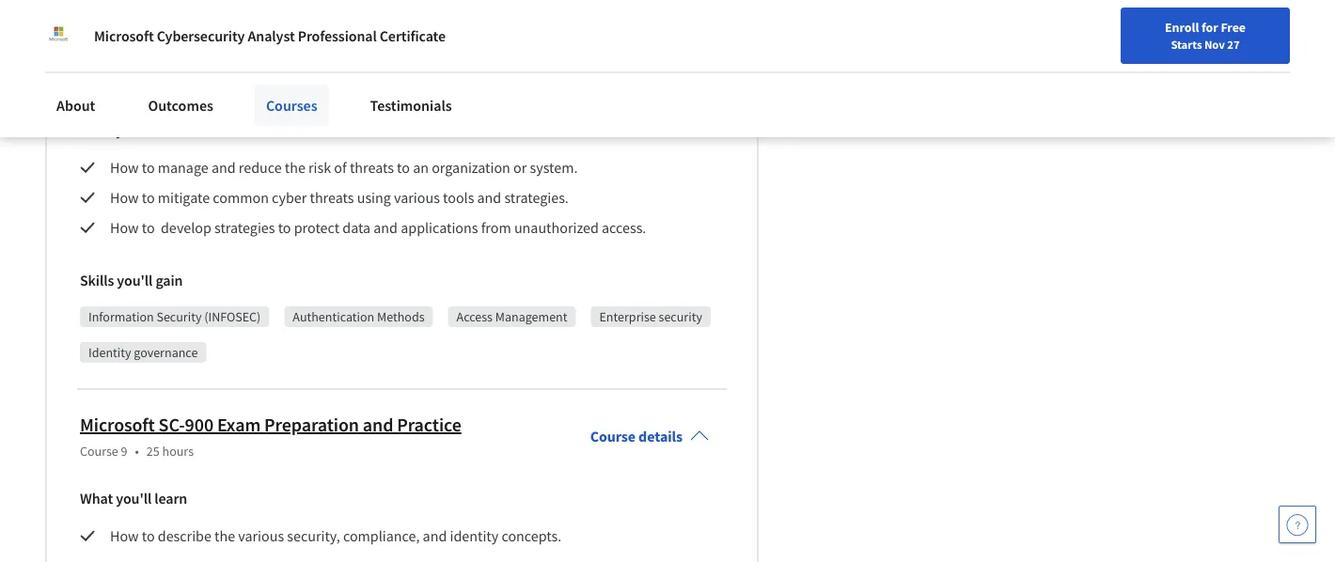 Task type: locate. For each thing, give the bounding box(es) containing it.
risk
[[308, 158, 331, 177]]

0 vertical spatial what
[[80, 121, 113, 140]]

to for common
[[142, 189, 155, 207]]

how left manage
[[110, 158, 139, 177]]

identity
[[88, 345, 131, 362]]

find your new career link
[[803, 56, 940, 80]]

to left the develop
[[142, 219, 155, 237]]

advanced
[[80, 45, 158, 69]]

cybersecurity left 'analyst'
[[157, 26, 245, 45]]

english
[[1028, 59, 1074, 78]]

to for the
[[142, 527, 155, 546]]

enroll for free starts nov 27
[[1165, 19, 1246, 52]]

to left describe on the left bottom of page
[[142, 527, 155, 546]]

2 vertical spatial you'll
[[116, 489, 152, 508]]

security
[[156, 309, 202, 326]]

to left manage
[[142, 158, 155, 177]]

to
[[142, 158, 155, 177], [397, 158, 410, 177], [142, 189, 155, 207], [142, 219, 155, 237], [278, 219, 291, 237], [142, 527, 155, 546]]

1 vertical spatial threats
[[310, 189, 354, 207]]

find
[[812, 59, 837, 76]]

and down professional
[[353, 45, 383, 69]]

what you'll learn
[[80, 121, 187, 140], [80, 489, 187, 508]]

1 vertical spatial the
[[214, 527, 235, 546]]

protect
[[294, 219, 339, 237]]

to for strategies
[[142, 219, 155, 237]]

how up skills you'll gain
[[110, 219, 139, 237]]

from
[[481, 219, 511, 237]]

microsoft up advanced
[[94, 26, 154, 45]]

microsoft sc-900 exam preparation and practice link
[[80, 414, 461, 437]]

the right describe on the left bottom of page
[[214, 527, 235, 546]]

microsoft
[[94, 26, 154, 45], [80, 414, 155, 437]]

new
[[867, 59, 891, 76]]

exam
[[217, 414, 261, 437]]

and
[[353, 45, 383, 69], [211, 158, 236, 177], [477, 189, 501, 207], [374, 219, 398, 237], [363, 414, 393, 437], [423, 527, 447, 546]]

1 vertical spatial microsoft
[[80, 414, 155, 437]]

course details
[[590, 59, 683, 78], [590, 427, 683, 446]]

or
[[513, 158, 527, 177]]

testimonials
[[370, 96, 452, 115]]

how to describe the various security, compliance, and identity concepts.
[[110, 527, 562, 546]]

3 how from the top
[[110, 219, 139, 237]]

you'll down the •
[[116, 489, 152, 508]]

1 vertical spatial course details
[[590, 427, 683, 446]]

analyst
[[248, 26, 295, 45]]

how left describe on the left bottom of page
[[110, 527, 139, 546]]

1 vertical spatial learn
[[154, 489, 187, 508]]

courses link
[[255, 85, 329, 126]]

individuals
[[51, 9, 125, 28]]

for
[[406, 9, 426, 28]]

describe
[[158, 527, 211, 546]]

practice
[[397, 414, 461, 437]]

details
[[638, 59, 683, 78], [638, 427, 683, 446]]

1 vertical spatial you'll
[[117, 271, 153, 290]]

cybersecurity for advanced
[[161, 45, 272, 69]]

security
[[659, 309, 702, 326]]

authentication
[[293, 309, 374, 326]]

1 how from the top
[[110, 158, 139, 177]]

2 how from the top
[[110, 189, 139, 207]]

how for how to manage and reduce the risk of threats to an organization or system.
[[110, 158, 139, 177]]

you'll for authentication
[[117, 271, 153, 290]]

you'll down outcomes at the top of page
[[116, 121, 152, 140]]

how for how to mitigate common cyber threats using various tools and strategies.
[[110, 189, 139, 207]]

0 vertical spatial microsoft
[[94, 26, 154, 45]]

you'll left gain
[[117, 271, 153, 290]]

microsoft inside 'microsoft sc-900 exam preparation and practice course 9 • 25 hours'
[[80, 414, 155, 437]]

learn
[[154, 121, 187, 140], [154, 489, 187, 508]]

threats
[[350, 158, 394, 177], [310, 189, 354, 207]]

professional
[[298, 26, 377, 45]]

1 learn from the top
[[154, 121, 187, 140]]

1 details from the top
[[638, 59, 683, 78]]

threats down of
[[310, 189, 354, 207]]

2 learn from the top
[[154, 489, 187, 508]]

threats up using at left top
[[350, 158, 394, 177]]

what
[[80, 121, 113, 140], [80, 489, 113, 508]]

various left security,
[[238, 527, 284, 546]]

4 how from the top
[[110, 527, 139, 546]]

1 vertical spatial what
[[80, 489, 113, 508]]

and left practice
[[363, 414, 393, 437]]

1 horizontal spatial various
[[394, 189, 440, 207]]

0 vertical spatial course details button
[[575, 32, 724, 104]]

learn down outcomes at the top of page
[[154, 121, 187, 140]]

1 vertical spatial course details button
[[575, 401, 724, 472]]

0 vertical spatial details
[[638, 59, 683, 78]]

microsoft cybersecurity analyst professional certificate
[[94, 26, 446, 45]]

english button
[[994, 38, 1108, 99]]

27
[[1227, 37, 1240, 52]]

0 vertical spatial various
[[394, 189, 440, 207]]

9
[[121, 443, 127, 460]]

and right data
[[374, 219, 398, 237]]

information
[[88, 309, 154, 326]]

various down an
[[394, 189, 440, 207]]

find your new career
[[812, 59, 930, 76]]

course
[[590, 59, 636, 78], [590, 427, 636, 446], [80, 443, 118, 460]]

None search field
[[268, 49, 578, 87]]

how left "mitigate"
[[110, 189, 139, 207]]

25
[[147, 443, 160, 460]]

cybersecurity down microsoft cybersecurity analyst professional certificate
[[161, 45, 272, 69]]

capstone
[[387, 45, 462, 69]]

what you'll learn down the •
[[80, 489, 187, 508]]

your
[[839, 59, 864, 76]]

how to mitigate common cyber threats using various tools and strategies.
[[110, 189, 569, 207]]

you'll for how
[[116, 489, 152, 508]]

1 horizontal spatial the
[[285, 158, 305, 177]]

1 vertical spatial details
[[638, 427, 683, 446]]

learn up describe on the left bottom of page
[[154, 489, 187, 508]]

how
[[110, 158, 139, 177], [110, 189, 139, 207], [110, 219, 139, 237], [110, 527, 139, 546]]

2 course details from the top
[[590, 427, 683, 446]]

microsoft up 9
[[80, 414, 155, 437]]

1 vertical spatial what you'll learn
[[80, 489, 187, 508]]

access.
[[602, 219, 646, 237]]

you'll
[[116, 121, 152, 140], [117, 271, 153, 290], [116, 489, 152, 508]]

various
[[394, 189, 440, 207], [238, 527, 284, 546]]

1 what you'll learn from the top
[[80, 121, 187, 140]]

common
[[213, 189, 269, 207]]

0 vertical spatial learn
[[154, 121, 187, 140]]

the
[[285, 158, 305, 177], [214, 527, 235, 546]]

course details button
[[575, 32, 724, 104], [575, 401, 724, 472]]

microsoft image
[[45, 23, 71, 49]]

2 course details button from the top
[[575, 401, 724, 472]]

0 vertical spatial what you'll learn
[[80, 121, 187, 140]]

1 course details from the top
[[590, 59, 683, 78]]

0 vertical spatial course details
[[590, 59, 683, 78]]

microsoft sc-900 exam preparation and practice course 9 • 25 hours
[[80, 414, 461, 460]]

outcomes link
[[137, 85, 225, 126]]

1 vertical spatial various
[[238, 527, 284, 546]]

0 vertical spatial the
[[285, 158, 305, 177]]

to left "mitigate"
[[142, 189, 155, 207]]

1 course details button from the top
[[575, 32, 724, 104]]

enroll
[[1165, 19, 1199, 36]]

0 horizontal spatial various
[[238, 527, 284, 546]]

what you'll learn down outcomes at the top of page
[[80, 121, 187, 140]]

gain
[[156, 271, 183, 290]]

and inside 'microsoft sc-900 exam preparation and practice course 9 • 25 hours'
[[363, 414, 393, 437]]

the left risk
[[285, 158, 305, 177]]



Task type: vqa. For each thing, say whether or not it's contained in the screenshot.
top various
yes



Task type: describe. For each thing, give the bounding box(es) containing it.
organization
[[432, 158, 510, 177]]

information security (infosec)
[[88, 309, 261, 326]]

unauthorized
[[514, 219, 599, 237]]

starts
[[1171, 37, 1202, 52]]

and left the identity
[[423, 527, 447, 546]]

cyber
[[272, 189, 307, 207]]

strategies.
[[504, 189, 569, 207]]

about
[[56, 96, 95, 115]]

management
[[495, 309, 567, 326]]

how for how to  develop strategies to protect data and applications from unauthorized access.
[[110, 219, 139, 237]]

applications
[[401, 219, 478, 237]]

2 what from the top
[[80, 489, 113, 508]]

strategies
[[214, 219, 275, 237]]

identity
[[450, 527, 499, 546]]

develop
[[161, 219, 211, 237]]

0 vertical spatial you'll
[[116, 121, 152, 140]]

data
[[342, 219, 371, 237]]

help center image
[[1286, 513, 1309, 536]]

coursera image
[[23, 53, 142, 83]]

microsoft for cybersecurity
[[94, 26, 154, 45]]

an
[[413, 158, 429, 177]]

authentication methods
[[293, 309, 425, 326]]

about link
[[45, 85, 107, 126]]

of
[[334, 158, 347, 177]]

individuals link
[[23, 0, 133, 38]]

nov
[[1204, 37, 1225, 52]]

tools
[[443, 189, 474, 207]]

enterprise security
[[599, 309, 702, 326]]

project
[[466, 45, 523, 69]]

microsoft for sc-
[[80, 414, 155, 437]]

using
[[357, 189, 391, 207]]

to for and
[[142, 158, 155, 177]]

reduce
[[239, 158, 282, 177]]

preparation
[[264, 414, 359, 437]]

2 what you'll learn from the top
[[80, 489, 187, 508]]

access management
[[456, 309, 567, 326]]

•
[[135, 443, 139, 460]]

900
[[185, 414, 213, 437]]

cybersecurity for microsoft
[[157, 26, 245, 45]]

compliance,
[[343, 527, 420, 546]]

enterprise
[[599, 309, 656, 326]]

(infosec)
[[204, 309, 261, 326]]

governance
[[134, 345, 198, 362]]

methods
[[377, 309, 425, 326]]

show notifications image
[[1135, 61, 1158, 84]]

outcomes
[[148, 96, 213, 115]]

2 details from the top
[[638, 427, 683, 446]]

how to manage and reduce the risk of threats to an organization or system.
[[110, 158, 578, 177]]

access
[[456, 309, 493, 326]]

sc-
[[159, 414, 185, 437]]

career
[[894, 59, 930, 76]]

security,
[[287, 527, 340, 546]]

to left an
[[397, 158, 410, 177]]

0 horizontal spatial the
[[214, 527, 235, 546]]

shopping cart: 1 item image
[[949, 52, 985, 82]]

identity governance
[[88, 345, 198, 362]]

concepts.
[[502, 527, 562, 546]]

mitigate
[[158, 189, 210, 207]]

to down cyber
[[278, 219, 291, 237]]

testimonials link
[[359, 85, 463, 126]]

concepts
[[276, 45, 349, 69]]

skills
[[80, 271, 114, 290]]

for link
[[398, 0, 521, 38]]

for
[[1202, 19, 1218, 36]]

manage
[[158, 158, 208, 177]]

1 what from the top
[[80, 121, 113, 140]]

how for how to describe the various security, compliance, and identity concepts.
[[110, 527, 139, 546]]

hours
[[162, 443, 194, 460]]

certificate
[[380, 26, 446, 45]]

0 vertical spatial threats
[[350, 158, 394, 177]]

system.
[[530, 158, 578, 177]]

banner navigation
[[15, 0, 529, 38]]

how to  develop strategies to protect data and applications from unauthorized access.
[[110, 219, 655, 237]]

and up 'common'
[[211, 158, 236, 177]]

and right tools in the top of the page
[[477, 189, 501, 207]]

course inside 'microsoft sc-900 exam preparation and practice course 9 • 25 hours'
[[80, 443, 118, 460]]

courses
[[266, 96, 317, 115]]

advanced cybersecurity concepts and capstone project
[[80, 45, 523, 69]]

skills you'll gain
[[80, 271, 183, 290]]

free
[[1221, 19, 1246, 36]]



